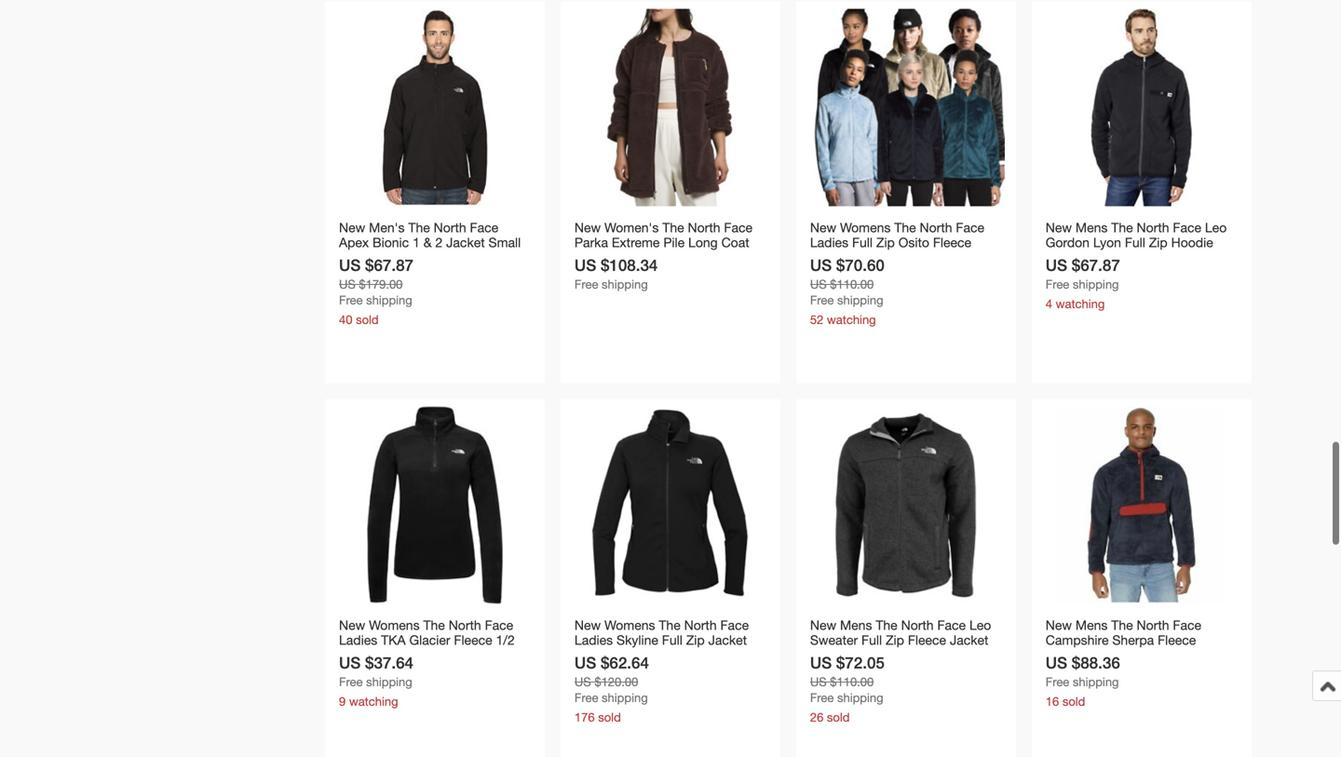 Task type: locate. For each thing, give the bounding box(es) containing it.
new womens the north face ladies skyline full zip jacket coat top us $62.64 us $120.00 free shipping 176 sold
[[575, 617, 749, 724]]

new for new women's the north face parka extreme pile long coat full zip jacket us $108.34 free shipping
[[575, 220, 601, 235]]

jacket
[[446, 235, 485, 250], [621, 250, 660, 265], [842, 250, 880, 265], [1046, 250, 1084, 265], [708, 632, 747, 648], [950, 632, 989, 648], [361, 647, 400, 663], [1142, 647, 1181, 663]]

0 horizontal spatial leo
[[970, 617, 991, 633]]

mens inside new mens the north face leo gordon lyon full zip hoodie jacket fleece us $67.87 free shipping 4 watching
[[1076, 220, 1108, 235]]

shipping inside new mens the north face leo sweater full zip fleece jacket black us $72.05 us $110.00 free shipping 26 sold
[[837, 690, 884, 705]]

free up 9
[[339, 675, 363, 689]]

hoodie inside new mens the north face leo gordon lyon full zip hoodie jacket fleece us $67.87 free shipping 4 watching
[[1171, 235, 1213, 250]]

mens for $72.05
[[840, 617, 872, 633]]

leo
[[1205, 220, 1227, 235], [970, 617, 991, 633]]

1 horizontal spatial top
[[606, 647, 628, 663]]

us down black
[[810, 675, 827, 689]]

the for new womens the north face ladies skyline full zip jacket coat top us $62.64 us $120.00 free shipping 176 sold
[[659, 617, 681, 633]]

zip right sweater
[[886, 632, 904, 648]]

zip inside new women's the north face parka extreme pile long coat full zip jacket us $108.34 free shipping
[[599, 250, 617, 265]]

1 horizontal spatial ladies
[[575, 632, 613, 648]]

&
[[424, 235, 432, 250]]

parka
[[575, 235, 608, 250]]

0 vertical spatial $110.00
[[830, 277, 874, 291]]

womens inside new womens the north face ladies tka glacier fleece 1/2 zip jacket coat top us $37.64 free shipping 9 watching
[[369, 617, 420, 633]]

full inside new mens the north face leo gordon lyon full zip hoodie jacket fleece us $67.87 free shipping 4 watching
[[1125, 235, 1146, 250]]

womens for us
[[605, 617, 655, 633]]

us inside new mens the north face leo gordon lyon full zip hoodie jacket fleece us $67.87 free shipping 4 watching
[[1046, 256, 1067, 274]]

leo inside new mens the north face leo gordon lyon full zip hoodie jacket fleece us $67.87 free shipping 4 watching
[[1205, 220, 1227, 235]]

womens inside new womens the north face ladies full zip osito fleece coat jacket top us $70.60 us $110.00 free shipping 52 watching
[[840, 220, 891, 235]]

2 $110.00 from the top
[[830, 675, 874, 689]]

1 vertical spatial watching
[[827, 312, 876, 327]]

us down campshire
[[1046, 653, 1067, 672]]

sold
[[356, 312, 379, 327], [1063, 694, 1086, 709], [598, 710, 621, 724], [827, 710, 850, 724]]

free
[[575, 277, 598, 291], [1046, 277, 1070, 291], [339, 293, 363, 307], [810, 293, 834, 307], [339, 675, 363, 689], [1046, 675, 1070, 689], [575, 690, 598, 705], [810, 690, 834, 705]]

ladies up "$70.60"
[[810, 235, 849, 250]]

the for new womens the north face ladies tka glacier fleece 1/2 zip jacket coat top us $37.64 free shipping 9 watching
[[423, 617, 445, 633]]

free down parka
[[575, 277, 598, 291]]

the inside new womens the north face ladies tka glacier fleece 1/2 zip jacket coat top us $37.64 free shipping 9 watching
[[423, 617, 445, 633]]

us down parka
[[575, 256, 596, 274]]

new up $88.36
[[1046, 617, 1072, 633]]

new inside new mens the north face leo sweater full zip fleece jacket black us $72.05 us $110.00 free shipping 26 sold
[[810, 617, 837, 633]]

16
[[1046, 694, 1059, 709]]

$179.00
[[359, 277, 403, 291]]

face inside new mens the north face leo gordon lyon full zip hoodie jacket fleece us $67.87 free shipping 4 watching
[[1173, 220, 1202, 235]]

watching inside new womens the north face ladies full zip osito fleece coat jacket top us $70.60 us $110.00 free shipping 52 watching
[[827, 312, 876, 327]]

jacket inside "new womens the north face ladies skyline full zip jacket coat top us $62.64 us $120.00 free shipping 176 sold"
[[708, 632, 747, 648]]

shipping inside new womens the north face ladies full zip osito fleece coat jacket top us $70.60 us $110.00 free shipping 52 watching
[[837, 293, 884, 307]]

the inside new mens the north face campshire sherpa fleece hoodie hooded jacket coat us $88.36 free shipping 16 sold
[[1111, 617, 1133, 633]]

jacket inside new womens the north face ladies tka glacier fleece 1/2 zip jacket coat top us $37.64 free shipping 9 watching
[[361, 647, 400, 663]]

shipping inside 'new men's the north face apex bionic 1 & 2 jacket small medium large xl 2xl us $67.87 us $179.00 free shipping 40 sold'
[[366, 293, 412, 307]]

face inside "new womens the north face ladies skyline full zip jacket coat top us $62.64 us $120.00 free shipping 176 sold"
[[720, 617, 749, 633]]

the inside new womens the north face ladies full zip osito fleece coat jacket top us $70.60 us $110.00 free shipping 52 watching
[[894, 220, 916, 235]]

face for new mens the north face leo sweater full zip fleece jacket black us $72.05 us $110.00 free shipping 26 sold
[[937, 617, 966, 633]]

new inside new women's the north face parka extreme pile long coat full zip jacket us $108.34 free shipping
[[575, 220, 601, 235]]

us down apex
[[339, 256, 361, 274]]

fleece inside new mens the north face leo gordon lyon full zip hoodie jacket fleece us $67.87 free shipping 4 watching
[[1088, 250, 1126, 265]]

free up 52
[[810, 293, 834, 307]]

face for new mens the north face campshire sherpa fleece hoodie hooded jacket coat us $88.36 free shipping 16 sold
[[1173, 617, 1202, 633]]

2 horizontal spatial ladies
[[810, 235, 849, 250]]

mens for us
[[1076, 220, 1108, 235]]

face inside new mens the north face campshire sherpa fleece hoodie hooded jacket coat us $88.36 free shipping 16 sold
[[1173, 617, 1202, 633]]

shipping
[[602, 277, 648, 291], [1073, 277, 1119, 291], [366, 293, 412, 307], [837, 293, 884, 307], [366, 675, 412, 689], [1073, 675, 1119, 689], [602, 690, 648, 705], [837, 690, 884, 705]]

north inside 'new men's the north face apex bionic 1 & 2 jacket small medium large xl 2xl us $67.87 us $179.00 free shipping 40 sold'
[[434, 220, 466, 235]]

womens up "$70.60"
[[840, 220, 891, 235]]

0 vertical spatial leo
[[1205, 220, 1227, 235]]

us down gordon
[[1046, 256, 1067, 274]]

1 vertical spatial leo
[[970, 617, 991, 633]]

the for new mens the north face campshire sherpa fleece hoodie hooded jacket coat us $88.36 free shipping 16 sold
[[1111, 617, 1133, 633]]

watching right 52
[[827, 312, 876, 327]]

ladies inside new womens the north face ladies full zip osito fleece coat jacket top us $70.60 us $110.00 free shipping 52 watching
[[810, 235, 849, 250]]

full
[[852, 235, 873, 250], [1125, 235, 1146, 250], [575, 250, 595, 265], [662, 632, 683, 648], [862, 632, 882, 648]]

0 horizontal spatial hoodie
[[1046, 647, 1088, 663]]

zip inside "new womens the north face ladies skyline full zip jacket coat top us $62.64 us $120.00 free shipping 176 sold"
[[686, 632, 705, 648]]

north for new women's the north face parka extreme pile long coat full zip jacket us $108.34 free shipping
[[688, 220, 720, 235]]

north inside new mens the north face leo gordon lyon full zip hoodie jacket fleece us $67.87 free shipping 4 watching
[[1137, 220, 1169, 235]]

ladies up $62.64
[[575, 632, 613, 648]]

free up '176'
[[575, 690, 598, 705]]

new for new womens the north face ladies tka glacier fleece 1/2 zip jacket coat top us $37.64 free shipping 9 watching
[[339, 617, 365, 633]]

1 horizontal spatial hoodie
[[1171, 235, 1213, 250]]

tka
[[381, 632, 406, 648]]

womens up $62.64
[[605, 617, 655, 633]]

shipping inside new women's the north face parka extreme pile long coat full zip jacket us $108.34 free shipping
[[602, 277, 648, 291]]

new up black
[[810, 617, 837, 633]]

face for new mens the north face leo gordon lyon full zip hoodie jacket fleece us $67.87 free shipping 4 watching
[[1173, 220, 1202, 235]]

new left skyline
[[575, 617, 601, 633]]

2 $67.87 from the left
[[1072, 256, 1120, 274]]

coat
[[721, 235, 749, 250], [810, 250, 838, 265], [404, 647, 432, 663], [575, 647, 603, 663], [1184, 647, 1212, 663]]

jacket inside 'new men's the north face apex bionic 1 & 2 jacket small medium large xl 2xl us $67.87 us $179.00 free shipping 40 sold'
[[446, 235, 485, 250]]

ladies left tka at the left bottom of page
[[339, 632, 377, 648]]

0 horizontal spatial $67.87
[[365, 256, 414, 274]]

new left tka at the left bottom of page
[[339, 617, 365, 633]]

face for new womens the north face ladies tka glacier fleece 1/2 zip jacket coat top us $37.64 free shipping 9 watching
[[485, 617, 513, 633]]

new womens the north face ladies tka glacier fleece 1/2 zip jacket coat top us $37.64 free shipping 9 watching
[[339, 617, 515, 709]]

sold right 40
[[356, 312, 379, 327]]

new mens the north face leo sweater full zip fleece jacket black us $72.05 us $110.00 free shipping 26 sold
[[810, 617, 991, 724]]

face for new men's the north face apex bionic 1 & 2 jacket small medium large xl 2xl us $67.87 us $179.00 free shipping 40 sold
[[470, 220, 498, 235]]

new
[[339, 220, 365, 235], [575, 220, 601, 235], [810, 220, 837, 235], [1046, 220, 1072, 235], [339, 617, 365, 633], [575, 617, 601, 633], [810, 617, 837, 633], [1046, 617, 1072, 633]]

0 horizontal spatial ladies
[[339, 632, 377, 648]]

free inside new mens the north face campshire sherpa fleece hoodie hooded jacket coat us $88.36 free shipping 16 sold
[[1046, 675, 1070, 689]]

new up "$70.60"
[[810, 220, 837, 235]]

shipping down $88.36
[[1073, 675, 1119, 689]]

us inside new women's the north face parka extreme pile long coat full zip jacket us $108.34 free shipping
[[575, 256, 596, 274]]

us left $37.64
[[339, 653, 361, 672]]

north inside new mens the north face leo sweater full zip fleece jacket black us $72.05 us $110.00 free shipping 26 sold
[[901, 617, 934, 633]]

0 horizontal spatial top
[[435, 647, 456, 663]]

the inside new mens the north face leo gordon lyon full zip hoodie jacket fleece us $67.87 free shipping 4 watching
[[1111, 220, 1133, 235]]

us up 52
[[810, 277, 827, 291]]

face inside new mens the north face leo sweater full zip fleece jacket black us $72.05 us $110.00 free shipping 26 sold
[[937, 617, 966, 633]]

$37.64
[[365, 653, 414, 672]]

shipping down $108.34
[[602, 277, 648, 291]]

the inside "new womens the north face ladies skyline full zip jacket coat top us $62.64 us $120.00 free shipping 176 sold"
[[659, 617, 681, 633]]

xl
[[426, 250, 442, 265]]

hoodie left hooded
[[1046, 647, 1088, 663]]

sold right 26 at the right bottom
[[827, 710, 850, 724]]

$110.00 inside new womens the north face ladies full zip osito fleece coat jacket top us $70.60 us $110.00 free shipping 52 watching
[[830, 277, 874, 291]]

4
[[1046, 297, 1053, 311]]

free up the 16
[[1046, 675, 1070, 689]]

north for new mens the north face campshire sherpa fleece hoodie hooded jacket coat us $88.36 free shipping 16 sold
[[1137, 617, 1169, 633]]

free up 4
[[1046, 277, 1070, 291]]

the inside 'new men's the north face apex bionic 1 & 2 jacket small medium large xl 2xl us $67.87 us $179.00 free shipping 40 sold'
[[408, 220, 430, 235]]

new up 'medium'
[[339, 220, 365, 235]]

2 horizontal spatial top
[[884, 250, 905, 265]]

$110.00 down $72.05
[[830, 675, 874, 689]]

coat inside "new womens the north face ladies skyline full zip jacket coat top us $62.64 us $120.00 free shipping 176 sold"
[[575, 647, 603, 663]]

1 vertical spatial $110.00
[[830, 675, 874, 689]]

ladies for $37.64
[[339, 632, 377, 648]]

1 horizontal spatial watching
[[827, 312, 876, 327]]

face
[[470, 220, 498, 235], [724, 220, 753, 235], [956, 220, 985, 235], [1173, 220, 1202, 235], [485, 617, 513, 633], [720, 617, 749, 633], [937, 617, 966, 633], [1173, 617, 1202, 633]]

shipping inside new mens the north face campshire sherpa fleece hoodie hooded jacket coat us $88.36 free shipping 16 sold
[[1073, 675, 1119, 689]]

sherpa
[[1112, 632, 1154, 648]]

full up $72.05
[[862, 632, 882, 648]]

the inside new women's the north face parka extreme pile long coat full zip jacket us $108.34 free shipping
[[663, 220, 684, 235]]

face inside new womens the north face ladies tka glacier fleece 1/2 zip jacket coat top us $37.64 free shipping 9 watching
[[485, 617, 513, 633]]

north
[[434, 220, 466, 235], [688, 220, 720, 235], [920, 220, 952, 235], [1137, 220, 1169, 235], [449, 617, 481, 633], [684, 617, 717, 633], [901, 617, 934, 633], [1137, 617, 1169, 633]]

top
[[884, 250, 905, 265], [435, 647, 456, 663], [606, 647, 628, 663]]

full inside new women's the north face parka extreme pile long coat full zip jacket us $108.34 free shipping
[[575, 250, 595, 265]]

womens
[[840, 220, 891, 235], [369, 617, 420, 633], [605, 617, 655, 633]]

$70.60
[[836, 256, 885, 274]]

$67.87 inside new mens the north face leo gordon lyon full zip hoodie jacket fleece us $67.87 free shipping 4 watching
[[1072, 256, 1120, 274]]

coat inside new mens the north face campshire sherpa fleece hoodie hooded jacket coat us $88.36 free shipping 16 sold
[[1184, 647, 1212, 663]]

zip
[[876, 235, 895, 250], [1149, 235, 1168, 250], [599, 250, 617, 265], [686, 632, 705, 648], [886, 632, 904, 648], [339, 647, 358, 663]]

new inside new womens the north face ladies full zip osito fleece coat jacket top us $70.60 us $110.00 free shipping 52 watching
[[810, 220, 837, 235]]

1 vertical spatial hoodie
[[1046, 647, 1088, 663]]

free inside 'new men's the north face apex bionic 1 & 2 jacket small medium large xl 2xl us $67.87 us $179.00 free shipping 40 sold'
[[339, 293, 363, 307]]

shipping down "$179.00"
[[366, 293, 412, 307]]

sweater
[[810, 632, 858, 648]]

0 horizontal spatial womens
[[369, 617, 420, 633]]

hoodie right lyon
[[1171, 235, 1213, 250]]

2 vertical spatial watching
[[349, 694, 398, 709]]

ladies for us
[[810, 235, 849, 250]]

face inside new womens the north face ladies full zip osito fleece coat jacket top us $70.60 us $110.00 free shipping 52 watching
[[956, 220, 985, 235]]

mens inside new mens the north face leo sweater full zip fleece jacket black us $72.05 us $110.00 free shipping 26 sold
[[840, 617, 872, 633]]

new inside new mens the north face leo gordon lyon full zip hoodie jacket fleece us $67.87 free shipping 4 watching
[[1046, 220, 1072, 235]]

shipping down $72.05
[[837, 690, 884, 705]]

1 $67.87 from the left
[[365, 256, 414, 274]]

full right lyon
[[1125, 235, 1146, 250]]

us down 'medium'
[[339, 277, 356, 291]]

40
[[339, 312, 353, 327]]

1 horizontal spatial $67.87
[[1072, 256, 1120, 274]]

shipping down $37.64
[[366, 675, 412, 689]]

zip down women's
[[599, 250, 617, 265]]

mens
[[1076, 220, 1108, 235], [840, 617, 872, 633], [1076, 617, 1108, 633]]

north inside new womens the north face ladies tka glacier fleece 1/2 zip jacket coat top us $37.64 free shipping 9 watching
[[449, 617, 481, 633]]

mens inside new mens the north face campshire sherpa fleece hoodie hooded jacket coat us $88.36 free shipping 16 sold
[[1076, 617, 1108, 633]]

free up 40
[[339, 293, 363, 307]]

full up "$70.60"
[[852, 235, 873, 250]]

shipping down "$70.60"
[[837, 293, 884, 307]]

north inside "new womens the north face ladies skyline full zip jacket coat top us $62.64 us $120.00 free shipping 176 sold"
[[684, 617, 717, 633]]

shipping down $120.00
[[602, 690, 648, 705]]

$110.00
[[830, 277, 874, 291], [830, 675, 874, 689]]

new inside 'new men's the north face apex bionic 1 & 2 jacket small medium large xl 2xl us $67.87 us $179.00 free shipping 40 sold'
[[339, 220, 365, 235]]

1 horizontal spatial womens
[[605, 617, 655, 633]]

zip left osito
[[876, 235, 895, 250]]

watching right 4
[[1056, 297, 1105, 311]]

zip right skyline
[[686, 632, 705, 648]]

sold right '176'
[[598, 710, 621, 724]]

face inside 'new men's the north face apex bionic 1 & 2 jacket small medium large xl 2xl us $67.87 us $179.00 free shipping 40 sold'
[[470, 220, 498, 235]]

fleece
[[933, 235, 972, 250], [1088, 250, 1126, 265], [454, 632, 492, 648], [908, 632, 946, 648], [1158, 632, 1196, 648]]

ladies inside new womens the north face ladies tka glacier fleece 1/2 zip jacket coat top us $37.64 free shipping 9 watching
[[339, 632, 377, 648]]

the
[[408, 220, 430, 235], [663, 220, 684, 235], [894, 220, 916, 235], [1111, 220, 1133, 235], [423, 617, 445, 633], [659, 617, 681, 633], [876, 617, 898, 633], [1111, 617, 1133, 633]]

large
[[390, 250, 423, 265]]

$67.87 inside 'new men's the north face apex bionic 1 & 2 jacket small medium large xl 2xl us $67.87 us $179.00 free shipping 40 sold'
[[365, 256, 414, 274]]

2 horizontal spatial watching
[[1056, 297, 1105, 311]]

zip right lyon
[[1149, 235, 1168, 250]]

zip inside new womens the north face ladies full zip osito fleece coat jacket top us $70.60 us $110.00 free shipping 52 watching
[[876, 235, 895, 250]]

new left lyon
[[1046, 220, 1072, 235]]

us up $120.00
[[575, 653, 596, 672]]

zip left $37.64
[[339, 647, 358, 663]]

ladies
[[810, 235, 849, 250], [339, 632, 377, 648], [575, 632, 613, 648]]

us
[[339, 256, 361, 274], [575, 256, 596, 274], [810, 256, 832, 274], [1046, 256, 1067, 274], [339, 277, 356, 291], [810, 277, 827, 291], [339, 653, 361, 672], [575, 653, 596, 672], [810, 653, 832, 672], [1046, 653, 1067, 672], [575, 675, 591, 689], [810, 675, 827, 689]]

new left women's
[[575, 220, 601, 235]]

face inside new women's the north face parka extreme pile long coat full zip jacket us $108.34 free shipping
[[724, 220, 753, 235]]

full left $108.34
[[575, 250, 595, 265]]

north inside new mens the north face campshire sherpa fleece hoodie hooded jacket coat us $88.36 free shipping 16 sold
[[1137, 617, 1169, 633]]

$67.87 up "$179.00"
[[365, 256, 414, 274]]

us inside new womens the north face ladies tka glacier fleece 1/2 zip jacket coat top us $37.64 free shipping 9 watching
[[339, 653, 361, 672]]

free up 26 at the right bottom
[[810, 690, 834, 705]]

hoodie
[[1171, 235, 1213, 250], [1046, 647, 1088, 663]]

jacket inside new mens the north face campshire sherpa fleece hoodie hooded jacket coat us $88.36 free shipping 16 sold
[[1142, 647, 1181, 663]]

full right skyline
[[662, 632, 683, 648]]

2 horizontal spatial womens
[[840, 220, 891, 235]]

1
[[413, 235, 420, 250]]

top inside "new womens the north face ladies skyline full zip jacket coat top us $62.64 us $120.00 free shipping 176 sold"
[[606, 647, 628, 663]]

new inside new mens the north face campshire sherpa fleece hoodie hooded jacket coat us $88.36 free shipping 16 sold
[[1046, 617, 1072, 633]]

shipping down lyon
[[1073, 277, 1119, 291]]

0 horizontal spatial watching
[[349, 694, 398, 709]]

womens up $37.64
[[369, 617, 420, 633]]

us left $120.00
[[575, 675, 591, 689]]

watching
[[1056, 297, 1105, 311], [827, 312, 876, 327], [349, 694, 398, 709]]

1 horizontal spatial leo
[[1205, 220, 1227, 235]]

medium
[[339, 250, 386, 265]]

$110.00 down "$70.60"
[[830, 277, 874, 291]]

hooded
[[1091, 647, 1138, 663]]

0 vertical spatial watching
[[1056, 297, 1105, 311]]

ladies inside "new womens the north face ladies skyline full zip jacket coat top us $62.64 us $120.00 free shipping 176 sold"
[[575, 632, 613, 648]]

full inside new womens the north face ladies full zip osito fleece coat jacket top us $70.60 us $110.00 free shipping 52 watching
[[852, 235, 873, 250]]

watching right 9
[[349, 694, 398, 709]]

north inside new women's the north face parka extreme pile long coat full zip jacket us $108.34 free shipping
[[688, 220, 720, 235]]

0 vertical spatial hoodie
[[1171, 235, 1213, 250]]

north inside new womens the north face ladies full zip osito fleece coat jacket top us $70.60 us $110.00 free shipping 52 watching
[[920, 220, 952, 235]]

north for new mens the north face leo gordon lyon full zip hoodie jacket fleece us $67.87 free shipping 4 watching
[[1137, 220, 1169, 235]]

full inside "new womens the north face ladies skyline full zip jacket coat top us $62.64 us $120.00 free shipping 176 sold"
[[662, 632, 683, 648]]

black
[[810, 647, 843, 663]]

1 $110.00 from the top
[[830, 277, 874, 291]]

new for new womens the north face ladies skyline full zip jacket coat top us $62.64 us $120.00 free shipping 176 sold
[[575, 617, 601, 633]]

sold right the 16
[[1063, 694, 1086, 709]]

$67.87
[[365, 256, 414, 274], [1072, 256, 1120, 274]]

glacier
[[409, 632, 450, 648]]

1/2
[[496, 632, 515, 648]]

new mens the north face campshire sherpa fleece hoodie hooded jacket coat us $88.36 free shipping 16 sold
[[1046, 617, 1212, 709]]

the inside new mens the north face leo sweater full zip fleece jacket black us $72.05 us $110.00 free shipping 26 sold
[[876, 617, 898, 633]]

new inside new womens the north face ladies tka glacier fleece 1/2 zip jacket coat top us $37.64 free shipping 9 watching
[[339, 617, 365, 633]]

watching inside new womens the north face ladies tka glacier fleece 1/2 zip jacket coat top us $37.64 free shipping 9 watching
[[349, 694, 398, 709]]

north for new womens the north face ladies full zip osito fleece coat jacket top us $70.60 us $110.00 free shipping 52 watching
[[920, 220, 952, 235]]

new for new men's the north face apex bionic 1 & 2 jacket small medium large xl 2xl us $67.87 us $179.00 free shipping 40 sold
[[339, 220, 365, 235]]

$67.87 down lyon
[[1072, 256, 1120, 274]]



Task type: vqa. For each thing, say whether or not it's contained in the screenshot.
Read
no



Task type: describe. For each thing, give the bounding box(es) containing it.
jacket inside new womens the north face ladies full zip osito fleece coat jacket top us $70.60 us $110.00 free shipping 52 watching
[[842, 250, 880, 265]]

top inside new womens the north face ladies full zip osito fleece coat jacket top us $70.60 us $110.00 free shipping 52 watching
[[884, 250, 905, 265]]

men's
[[369, 220, 405, 235]]

$110.00 inside new mens the north face leo sweater full zip fleece jacket black us $72.05 us $110.00 free shipping 26 sold
[[830, 675, 874, 689]]

the for new women's the north face parka extreme pile long coat full zip jacket us $108.34 free shipping
[[663, 220, 684, 235]]

lyon
[[1093, 235, 1121, 250]]

womens for top
[[840, 220, 891, 235]]

fleece inside new womens the north face ladies full zip osito fleece coat jacket top us $70.60 us $110.00 free shipping 52 watching
[[933, 235, 972, 250]]

women's
[[605, 220, 659, 235]]

bionic
[[373, 235, 409, 250]]

fleece inside new mens the north face campshire sherpa fleece hoodie hooded jacket coat us $88.36 free shipping 16 sold
[[1158, 632, 1196, 648]]

sold inside 'new men's the north face apex bionic 1 & 2 jacket small medium large xl 2xl us $67.87 us $179.00 free shipping 40 sold'
[[356, 312, 379, 327]]

jacket inside new women's the north face parka extreme pile long coat full zip jacket us $108.34 free shipping
[[621, 250, 660, 265]]

campshire
[[1046, 632, 1109, 648]]

mens for $88.36
[[1076, 617, 1108, 633]]

free inside new women's the north face parka extreme pile long coat full zip jacket us $108.34 free shipping
[[575, 277, 598, 291]]

face for new women's the north face parka extreme pile long coat full zip jacket us $108.34 free shipping
[[724, 220, 753, 235]]

leo for us
[[970, 617, 991, 633]]

176
[[575, 710, 595, 724]]

skyline
[[617, 632, 658, 648]]

shipping inside new womens the north face ladies tka glacier fleece 1/2 zip jacket coat top us $37.64 free shipping 9 watching
[[366, 675, 412, 689]]

gordon
[[1046, 235, 1090, 250]]

$108.34
[[601, 256, 658, 274]]

us inside new mens the north face campshire sherpa fleece hoodie hooded jacket coat us $88.36 free shipping 16 sold
[[1046, 653, 1067, 672]]

new womens the north face ladies full zip osito fleece coat jacket top us $70.60 us $110.00 free shipping 52 watching
[[810, 220, 985, 327]]

the for new mens the north face leo sweater full zip fleece jacket black us $72.05 us $110.00 free shipping 26 sold
[[876, 617, 898, 633]]

north for new womens the north face ladies tka glacier fleece 1/2 zip jacket coat top us $37.64 free shipping 9 watching
[[449, 617, 481, 633]]

face for new womens the north face ladies skyline full zip jacket coat top us $62.64 us $120.00 free shipping 176 sold
[[720, 617, 749, 633]]

fleece inside new womens the north face ladies tka glacier fleece 1/2 zip jacket coat top us $37.64 free shipping 9 watching
[[454, 632, 492, 648]]

jacket inside new mens the north face leo sweater full zip fleece jacket black us $72.05 us $110.00 free shipping 26 sold
[[950, 632, 989, 648]]

zip inside new mens the north face leo sweater full zip fleece jacket black us $72.05 us $110.00 free shipping 26 sold
[[886, 632, 904, 648]]

26
[[810, 710, 824, 724]]

coat inside new women's the north face parka extreme pile long coat full zip jacket us $108.34 free shipping
[[721, 235, 749, 250]]

coat inside new womens the north face ladies tka glacier fleece 1/2 zip jacket coat top us $37.64 free shipping 9 watching
[[404, 647, 432, 663]]

top inside new womens the north face ladies tka glacier fleece 1/2 zip jacket coat top us $37.64 free shipping 9 watching
[[435, 647, 456, 663]]

north for new men's the north face apex bionic 1 & 2 jacket small medium large xl 2xl us $67.87 us $179.00 free shipping 40 sold
[[434, 220, 466, 235]]

the for new mens the north face leo gordon lyon full zip hoodie jacket fleece us $67.87 free shipping 4 watching
[[1111, 220, 1133, 235]]

the for new womens the north face ladies full zip osito fleece coat jacket top us $70.60 us $110.00 free shipping 52 watching
[[894, 220, 916, 235]]

the for new men's the north face apex bionic 1 & 2 jacket small medium large xl 2xl us $67.87 us $179.00 free shipping 40 sold
[[408, 220, 430, 235]]

9
[[339, 694, 346, 709]]

new for new mens the north face leo sweater full zip fleece jacket black us $72.05 us $110.00 free shipping 26 sold
[[810, 617, 837, 633]]

coat inside new womens the north face ladies full zip osito fleece coat jacket top us $70.60 us $110.00 free shipping 52 watching
[[810, 250, 838, 265]]

$72.05
[[836, 653, 885, 672]]

hoodie inside new mens the north face campshire sherpa fleece hoodie hooded jacket coat us $88.36 free shipping 16 sold
[[1046, 647, 1088, 663]]

new for new mens the north face campshire sherpa fleece hoodie hooded jacket coat us $88.36 free shipping 16 sold
[[1046, 617, 1072, 633]]

$88.36
[[1072, 653, 1120, 672]]

2
[[435, 235, 443, 250]]

sold inside "new womens the north face ladies skyline full zip jacket coat top us $62.64 us $120.00 free shipping 176 sold"
[[598, 710, 621, 724]]

pile
[[664, 235, 685, 250]]

watching inside new mens the north face leo gordon lyon full zip hoodie jacket fleece us $67.87 free shipping 4 watching
[[1056, 297, 1105, 311]]

zip inside new womens the north face ladies tka glacier fleece 1/2 zip jacket coat top us $37.64 free shipping 9 watching
[[339, 647, 358, 663]]

shipping inside "new womens the north face ladies skyline full zip jacket coat top us $62.64 us $120.00 free shipping 176 sold"
[[602, 690, 648, 705]]

free inside new mens the north face leo sweater full zip fleece jacket black us $72.05 us $110.00 free shipping 26 sold
[[810, 690, 834, 705]]

$120.00
[[595, 675, 638, 689]]

us down sweater
[[810, 653, 832, 672]]

osito
[[899, 235, 930, 250]]

face for new womens the north face ladies full zip osito fleece coat jacket top us $70.60 us $110.00 free shipping 52 watching
[[956, 220, 985, 235]]

2xl
[[445, 250, 468, 265]]

small
[[489, 235, 521, 250]]

sold inside new mens the north face leo sweater full zip fleece jacket black us $72.05 us $110.00 free shipping 26 sold
[[827, 710, 850, 724]]

free inside new womens the north face ladies full zip osito fleece coat jacket top us $70.60 us $110.00 free shipping 52 watching
[[810, 293, 834, 307]]

sold inside new mens the north face campshire sherpa fleece hoodie hooded jacket coat us $88.36 free shipping 16 sold
[[1063, 694, 1086, 709]]

new for new womens the north face ladies full zip osito fleece coat jacket top us $70.60 us $110.00 free shipping 52 watching
[[810, 220, 837, 235]]

$62.64
[[601, 653, 649, 672]]

full inside new mens the north face leo sweater full zip fleece jacket black us $72.05 us $110.00 free shipping 26 sold
[[862, 632, 882, 648]]

extreme
[[612, 235, 660, 250]]

fleece inside new mens the north face leo sweater full zip fleece jacket black us $72.05 us $110.00 free shipping 26 sold
[[908, 632, 946, 648]]

new women's the north face parka extreme pile long coat full zip jacket us $108.34 free shipping
[[575, 220, 753, 291]]

womens for coat
[[369, 617, 420, 633]]

52
[[810, 312, 824, 327]]

us left "$70.60"
[[810, 256, 832, 274]]

jacket inside new mens the north face leo gordon lyon full zip hoodie jacket fleece us $67.87 free shipping 4 watching
[[1046, 250, 1084, 265]]

zip inside new mens the north face leo gordon lyon full zip hoodie jacket fleece us $67.87 free shipping 4 watching
[[1149, 235, 1168, 250]]

free inside "new womens the north face ladies skyline full zip jacket coat top us $62.64 us $120.00 free shipping 176 sold"
[[575, 690, 598, 705]]

ladies for $120.00
[[575, 632, 613, 648]]

new men's the north face apex bionic 1 & 2 jacket small medium large xl 2xl us $67.87 us $179.00 free shipping 40 sold
[[339, 220, 521, 327]]

north for new mens the north face leo sweater full zip fleece jacket black us $72.05 us $110.00 free shipping 26 sold
[[901, 617, 934, 633]]

new mens the north face leo gordon lyon full zip hoodie jacket fleece us $67.87 free shipping 4 watching
[[1046, 220, 1227, 311]]

long
[[688, 235, 718, 250]]

free inside new mens the north face leo gordon lyon full zip hoodie jacket fleece us $67.87 free shipping 4 watching
[[1046, 277, 1070, 291]]

new for new mens the north face leo gordon lyon full zip hoodie jacket fleece us $67.87 free shipping 4 watching
[[1046, 220, 1072, 235]]

apex
[[339, 235, 369, 250]]

free inside new womens the north face ladies tka glacier fleece 1/2 zip jacket coat top us $37.64 free shipping 9 watching
[[339, 675, 363, 689]]

shipping inside new mens the north face leo gordon lyon full zip hoodie jacket fleece us $67.87 free shipping 4 watching
[[1073, 277, 1119, 291]]

leo for fleece
[[1205, 220, 1227, 235]]

north for new womens the north face ladies skyline full zip jacket coat top us $62.64 us $120.00 free shipping 176 sold
[[684, 617, 717, 633]]



